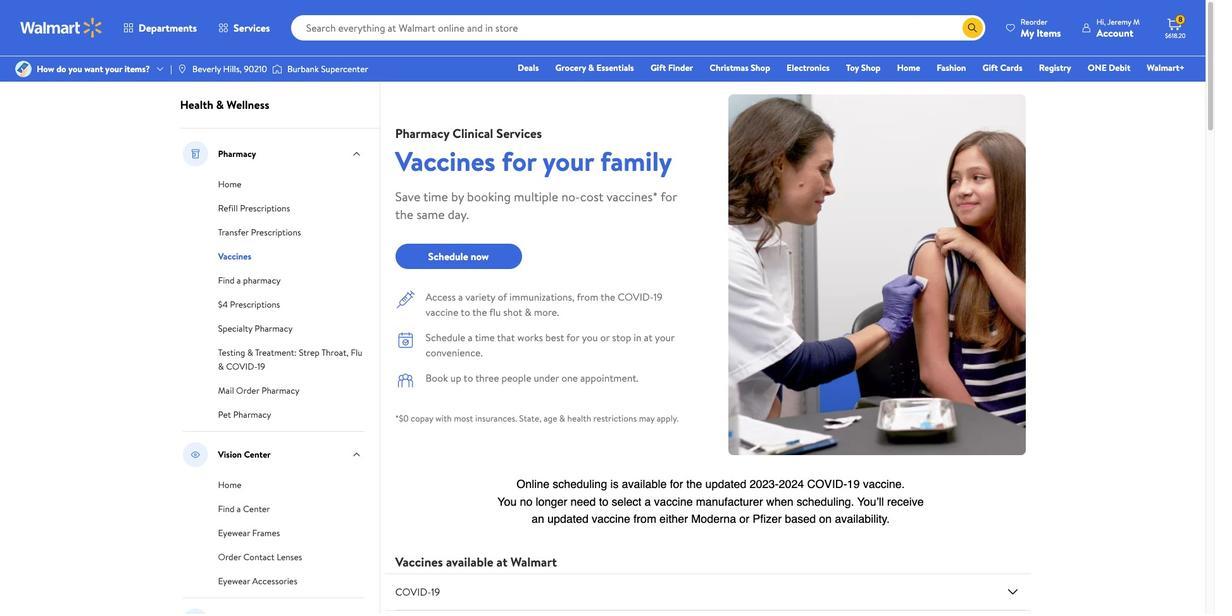Task type: vqa. For each thing, say whether or not it's contained in the screenshot.
Gift within the 'Link'
yes



Task type: locate. For each thing, give the bounding box(es) containing it.
time left that at the bottom left
[[475, 331, 495, 345]]

prescriptions up specialty pharmacy link
[[230, 298, 280, 311]]

1 vertical spatial services
[[497, 125, 542, 142]]

1 vertical spatial prescriptions
[[251, 226, 301, 239]]

one
[[562, 371, 578, 385]]

eyewear for eyewear accessories
[[218, 575, 250, 588]]

gift left cards
[[983, 61, 999, 74]]

covid- inside the access a variety of immunizations, from the covid-19 vaccine to the flu shot & more.
[[618, 290, 654, 304]]

burbank supercenter
[[287, 63, 369, 75]]

center inside find a center link
[[243, 503, 270, 516]]

home link left fashion
[[892, 61, 927, 75]]

christmas shop link
[[704, 61, 776, 75]]

frames
[[252, 527, 280, 540]]

$4 prescriptions link
[[218, 297, 280, 311]]

home link up refill
[[218, 177, 242, 191]]

0 vertical spatial schedule
[[428, 250, 469, 263]]

1 find from the top
[[218, 274, 235, 287]]

eyewear inside eyewear frames link
[[218, 527, 250, 540]]

schedule for schedule now
[[428, 250, 469, 263]]

how
[[37, 63, 54, 75]]

1 eyewear from the top
[[218, 527, 250, 540]]

shop for christmas shop
[[751, 61, 771, 74]]

registry link
[[1034, 61, 1078, 75]]

1 horizontal spatial shop
[[862, 61, 881, 74]]

find up eyewear frames link
[[218, 503, 235, 516]]

shop
[[751, 61, 771, 74], [862, 61, 881, 74]]

your inside pharmacy clinical services vaccines for your family
[[543, 142, 594, 180]]

electronics link
[[782, 61, 836, 75]]

for right vaccines*
[[661, 188, 677, 205]]

0 horizontal spatial the
[[395, 206, 414, 223]]

& right shot on the left of page
[[525, 305, 532, 319]]

a for time
[[468, 331, 473, 345]]

pharmacy image
[[183, 141, 208, 167]]

prescriptions for refill prescriptions
[[240, 202, 290, 215]]

services inside pharmacy clinical services vaccines for your family
[[497, 125, 542, 142]]

0 horizontal spatial gift
[[651, 61, 666, 74]]

1 vertical spatial find
[[218, 503, 235, 516]]

1 horizontal spatial time
[[475, 331, 495, 345]]

services button
[[208, 13, 281, 43]]

eyewear for eyewear frames
[[218, 527, 250, 540]]

clinical
[[453, 125, 494, 142]]

1 shop from the left
[[751, 61, 771, 74]]

2 horizontal spatial your
[[655, 331, 675, 345]]

*$0
[[395, 412, 409, 425]]

prescriptions for $4 prescriptions
[[230, 298, 280, 311]]

access a variety of immunizations, from the covid-19 vaccine to the flu shot & more.
[[426, 290, 663, 319]]

reorder
[[1021, 16, 1048, 27]]

shop right christmas
[[751, 61, 771, 74]]

1 vertical spatial eyewear
[[218, 575, 250, 588]]

home up refill
[[218, 178, 242, 191]]

a for variety
[[459, 290, 463, 304]]

vaccines down transfer
[[218, 250, 252, 263]]

eyewear inside eyewear accessories link
[[218, 575, 250, 588]]

appointment.
[[581, 371, 639, 385]]

19
[[654, 290, 663, 304], [258, 360, 265, 373], [431, 585, 440, 599]]

order left contact
[[218, 551, 241, 564]]

age
[[544, 412, 558, 425]]

immunizations,
[[510, 290, 575, 304]]

0 horizontal spatial at
[[497, 554, 508, 571]]

vaccines for vaccines available at walmart
[[395, 554, 443, 571]]

Search search field
[[291, 15, 986, 41]]

1 horizontal spatial your
[[543, 142, 594, 180]]

1 vertical spatial for
[[661, 188, 677, 205]]

a inside the access a variety of immunizations, from the covid-19 vaccine to the flu shot & more.
[[459, 290, 463, 304]]

gift cards link
[[978, 61, 1029, 75]]

a left pharmacy
[[237, 274, 241, 287]]

schedule now
[[428, 250, 489, 263]]

vaccines for vaccines
[[218, 250, 252, 263]]

to right "up"
[[464, 371, 473, 385]]

schedule inside schedule a time that works best for you or stop in at your convenience.
[[426, 331, 466, 345]]

time up same
[[424, 188, 448, 205]]

1 vertical spatial time
[[475, 331, 495, 345]]

1 horizontal spatial covid-
[[395, 585, 431, 599]]

you left or
[[582, 331, 598, 345]]

schedule left now
[[428, 250, 469, 263]]

1 vertical spatial your
[[543, 142, 594, 180]]

covid-
[[618, 290, 654, 304], [226, 360, 258, 373], [395, 585, 431, 599]]

2 vertical spatial 19
[[431, 585, 440, 599]]

refill
[[218, 202, 238, 215]]

2 vertical spatial your
[[655, 331, 675, 345]]

find a center
[[218, 503, 270, 516]]

covid-19
[[395, 585, 440, 599]]

find a pharmacy link
[[218, 273, 281, 287]]

home for pharmacy
[[218, 178, 242, 191]]

eyewear down contact
[[218, 575, 250, 588]]

beverly hills, 90210
[[192, 63, 267, 75]]

walmart health image
[[183, 609, 208, 614]]

cards
[[1001, 61, 1023, 74]]

shop right the toy
[[862, 61, 881, 74]]

the down save
[[395, 206, 414, 223]]

schedule a time that works best for you or stop in at your convenience.
[[426, 331, 675, 360]]

Walmart Site-Wide search field
[[291, 15, 986, 41]]

a left variety
[[459, 290, 463, 304]]

your
[[105, 63, 122, 75], [543, 142, 594, 180], [655, 331, 675, 345]]

1 vertical spatial covid-
[[226, 360, 258, 373]]

to
[[461, 305, 471, 319], [464, 371, 473, 385]]

0 horizontal spatial shop
[[751, 61, 771, 74]]

find up $4
[[218, 274, 235, 287]]

hi, jeremy m account
[[1097, 16, 1141, 40]]

prescriptions up transfer prescriptions "link"
[[240, 202, 290, 215]]

grocery & essentials link
[[550, 61, 640, 75]]

0 horizontal spatial covid-
[[226, 360, 258, 373]]

 image
[[272, 63, 282, 75], [177, 64, 187, 74]]

walmart+ link
[[1142, 61, 1191, 75]]

2 vertical spatial home
[[218, 479, 242, 491]]

order
[[236, 384, 260, 397], [218, 551, 241, 564]]

schedule up convenience.
[[426, 331, 466, 345]]

2 horizontal spatial the
[[601, 290, 616, 304]]

home link for pharmacy
[[218, 177, 242, 191]]

0 horizontal spatial time
[[424, 188, 448, 205]]

 image right |
[[177, 64, 187, 74]]

1 vertical spatial home link
[[218, 177, 242, 191]]

refill prescriptions
[[218, 202, 290, 215]]

find a pharmacy
[[218, 274, 281, 287]]

now
[[471, 250, 489, 263]]

home up find a center link
[[218, 479, 242, 491]]

19 inside the access a variety of immunizations, from the covid-19 vaccine to the flu shot & more.
[[654, 290, 663, 304]]

at left walmart
[[497, 554, 508, 571]]

book up to three people under one appointment. image
[[395, 370, 416, 391]]

your up "no-" at the left of page
[[543, 142, 594, 180]]

1 vertical spatial 19
[[258, 360, 265, 373]]

2 shop from the left
[[862, 61, 881, 74]]

0 horizontal spatial 19
[[258, 360, 265, 373]]

departments button
[[113, 13, 208, 43]]

2 horizontal spatial covid-
[[618, 290, 654, 304]]

testing
[[218, 346, 245, 359]]

toy shop link
[[841, 61, 887, 75]]

center up eyewear frames link
[[243, 503, 270, 516]]

pharmacy down mail order pharmacy
[[233, 408, 271, 421]]

services right clinical
[[497, 125, 542, 142]]

0 horizontal spatial you
[[68, 63, 82, 75]]

vaccines up covid-19
[[395, 554, 443, 571]]

1 vertical spatial at
[[497, 554, 508, 571]]

vaccines*
[[607, 188, 658, 205]]

1 gift from the left
[[651, 61, 666, 74]]

1 horizontal spatial 19
[[431, 585, 440, 599]]

your right want
[[105, 63, 122, 75]]

0 vertical spatial to
[[461, 305, 471, 319]]

for up multiple
[[502, 142, 537, 180]]

2 vertical spatial the
[[473, 305, 487, 319]]

2 vertical spatial prescriptions
[[230, 298, 280, 311]]

vaccines available at walmart
[[395, 554, 557, 571]]

same
[[417, 206, 445, 223]]

0 vertical spatial for
[[502, 142, 537, 180]]

gift finder link
[[645, 61, 699, 75]]

a inside schedule a time that works best for you or stop in at your convenience.
[[468, 331, 473, 345]]

items
[[1037, 26, 1062, 40]]

1 vertical spatial order
[[218, 551, 241, 564]]

flu
[[490, 305, 501, 319]]

debit
[[1110, 61, 1131, 74]]

0 horizontal spatial for
[[502, 142, 537, 180]]

essentials
[[597, 61, 635, 74]]

a up convenience.
[[468, 331, 473, 345]]

registry
[[1040, 61, 1072, 74]]

eyewear accessories
[[218, 575, 298, 588]]

2 vertical spatial covid-
[[395, 585, 431, 599]]

1 vertical spatial to
[[464, 371, 473, 385]]

& down testing
[[218, 360, 224, 373]]

19 for testing & treatment: strep throat, flu & covid-19
[[258, 360, 265, 373]]

0 vertical spatial covid-
[[618, 290, 654, 304]]

reorder my items
[[1021, 16, 1062, 40]]

0 vertical spatial at
[[644, 331, 653, 345]]

more.
[[534, 305, 559, 319]]

home left fashion
[[898, 61, 921, 74]]

time inside save time by booking multiple no-cost vaccines* for the same day.
[[424, 188, 448, 205]]

pharmacy down 'testing & treatment: strep throat, flu & covid-19'
[[262, 384, 300, 397]]

a up eyewear frames link
[[237, 503, 241, 516]]

0 vertical spatial services
[[234, 21, 270, 35]]

0 vertical spatial eyewear
[[218, 527, 250, 540]]

& inside the access a variety of immunizations, from the covid-19 vaccine to the flu shot & more.
[[525, 305, 532, 319]]

flu
[[351, 346, 363, 359]]

walmart+
[[1148, 61, 1186, 74]]

center
[[244, 448, 271, 461], [243, 503, 270, 516]]

services inside services dropdown button
[[234, 21, 270, 35]]

0 vertical spatial vaccines
[[395, 142, 496, 180]]

0 vertical spatial find
[[218, 274, 235, 287]]

2 vertical spatial home link
[[218, 478, 242, 491]]

that
[[497, 331, 515, 345]]

for right best
[[567, 331, 580, 345]]

1 vertical spatial center
[[243, 503, 270, 516]]

find a center link
[[218, 502, 270, 516]]

0 vertical spatial 19
[[654, 290, 663, 304]]

services up 90210
[[234, 21, 270, 35]]

walmart image
[[20, 18, 103, 38]]

people
[[502, 371, 532, 385]]

 image
[[15, 61, 32, 77]]

0 vertical spatial time
[[424, 188, 448, 205]]

gift left "finder"
[[651, 61, 666, 74]]

covid- inside 'testing & treatment: strep throat, flu & covid-19'
[[226, 360, 258, 373]]

multiple
[[514, 188, 559, 205]]

the down variety
[[473, 305, 487, 319]]

 image for burbank supercenter
[[272, 63, 282, 75]]

vaccines up by
[[395, 142, 496, 180]]

2 horizontal spatial 19
[[654, 290, 663, 304]]

& right health
[[216, 97, 224, 113]]

or
[[601, 331, 610, 345]]

prescriptions inside "link"
[[251, 226, 301, 239]]

2 gift from the left
[[983, 61, 999, 74]]

order contact lenses
[[218, 551, 302, 564]]

home link up find a center link
[[218, 478, 242, 491]]

1 horizontal spatial services
[[497, 125, 542, 142]]

0 vertical spatial the
[[395, 206, 414, 223]]

your right the in
[[655, 331, 675, 345]]

1 vertical spatial home
[[218, 178, 242, 191]]

1 horizontal spatial gift
[[983, 61, 999, 74]]

0 horizontal spatial your
[[105, 63, 122, 75]]

1 horizontal spatial for
[[567, 331, 580, 345]]

1 vertical spatial you
[[582, 331, 598, 345]]

specialty
[[218, 322, 253, 335]]

1 horizontal spatial at
[[644, 331, 653, 345]]

gift cards
[[983, 61, 1023, 74]]

cost
[[581, 188, 604, 205]]

up
[[451, 371, 462, 385]]

0 vertical spatial order
[[236, 384, 260, 397]]

2 find from the top
[[218, 503, 235, 516]]

covid 19 image
[[1006, 585, 1021, 600]]

for
[[502, 142, 537, 180], [661, 188, 677, 205], [567, 331, 580, 345]]

0 vertical spatial you
[[68, 63, 82, 75]]

0 horizontal spatial  image
[[177, 64, 187, 74]]

eyewear accessories link
[[218, 574, 298, 588]]

eyewear down "find a center" in the bottom of the page
[[218, 527, 250, 540]]

19 inside 'testing & treatment: strep throat, flu & covid-19'
[[258, 360, 265, 373]]

to down variety
[[461, 305, 471, 319]]

the inside save time by booking multiple no-cost vaccines* for the same day.
[[395, 206, 414, 223]]

2 horizontal spatial for
[[661, 188, 677, 205]]

a
[[237, 274, 241, 287], [459, 290, 463, 304], [468, 331, 473, 345], [237, 503, 241, 516]]

christmas shop
[[710, 61, 771, 74]]

prescriptions down 'refill prescriptions'
[[251, 226, 301, 239]]

access a variety of immunizations, from the covid-19 vaccine to the flu shot & more. image
[[395, 289, 416, 310]]

m
[[1134, 16, 1141, 27]]

19 for access a variety of immunizations, from the covid-19 vaccine to the flu shot & more.
[[654, 290, 663, 304]]

transfer prescriptions
[[218, 226, 301, 239]]

search icon image
[[968, 23, 978, 33]]

2 vertical spatial for
[[567, 331, 580, 345]]

order right mail
[[236, 384, 260, 397]]

1 horizontal spatial you
[[582, 331, 598, 345]]

1 vertical spatial schedule
[[426, 331, 466, 345]]

the right from
[[601, 290, 616, 304]]

prescriptions for transfer prescriptions
[[251, 226, 301, 239]]

shop for toy shop
[[862, 61, 881, 74]]

2 vertical spatial vaccines
[[395, 554, 443, 571]]

1 vertical spatial vaccines
[[218, 250, 252, 263]]

do
[[56, 63, 66, 75]]

0 vertical spatial prescriptions
[[240, 202, 290, 215]]

you right do
[[68, 63, 82, 75]]

schedule inside button
[[428, 250, 469, 263]]

a for center
[[237, 503, 241, 516]]

 image right 90210
[[272, 63, 282, 75]]

pharmacy left clinical
[[395, 125, 450, 142]]

schedule for schedule a time that works best for you or stop in at your convenience.
[[426, 331, 466, 345]]

1 horizontal spatial  image
[[272, 63, 282, 75]]

center right vision
[[244, 448, 271, 461]]

at right the in
[[644, 331, 653, 345]]

shot
[[504, 305, 523, 319]]

vaccine
[[426, 305, 459, 319]]

booking
[[467, 188, 511, 205]]

0 vertical spatial home link
[[892, 61, 927, 75]]

2 eyewear from the top
[[218, 575, 250, 588]]

0 horizontal spatial services
[[234, 21, 270, 35]]



Task type: describe. For each thing, give the bounding box(es) containing it.
home for vision center
[[218, 479, 242, 491]]

three
[[476, 371, 499, 385]]

vaccines inside pharmacy clinical services vaccines for your family
[[395, 142, 496, 180]]

book
[[426, 371, 448, 385]]

order inside "link"
[[218, 551, 241, 564]]

specialty pharmacy
[[218, 322, 293, 335]]

transfer prescriptions link
[[218, 225, 301, 239]]

transfer
[[218, 226, 249, 239]]

your inside schedule a time that works best for you or stop in at your convenience.
[[655, 331, 675, 345]]

home link for vision center
[[218, 478, 242, 491]]

throat,
[[322, 346, 349, 359]]

under
[[534, 371, 559, 385]]

save time by booking multiple no-cost vaccines* for the same day.
[[395, 188, 677, 223]]

strep
[[299, 346, 320, 359]]

for inside pharmacy clinical services vaccines for your family
[[502, 142, 537, 180]]

pet pharmacy link
[[218, 407, 271, 421]]

stop
[[612, 331, 632, 345]]

pharmacy right pharmacy image
[[218, 148, 256, 160]]

contact
[[244, 551, 275, 564]]

schedule a time that works best for you or stop in at your convenience. image
[[395, 330, 416, 350]]

departments
[[139, 21, 197, 35]]

eyewear frames
[[218, 527, 280, 540]]

day.
[[448, 206, 469, 223]]

at inside schedule a time that works best for you or stop in at your convenience.
[[644, 331, 653, 345]]

1 horizontal spatial the
[[473, 305, 487, 319]]

& right age in the bottom of the page
[[560, 412, 566, 425]]

with
[[436, 412, 452, 425]]

beverly
[[192, 63, 221, 75]]

hills,
[[223, 63, 242, 75]]

you inside schedule a time that works best for you or stop in at your convenience.
[[582, 331, 598, 345]]

insurances.
[[476, 412, 517, 425]]

treatment:
[[255, 346, 297, 359]]

burbank
[[287, 63, 319, 75]]

pharmacy up the treatment:
[[255, 322, 293, 335]]

walmart
[[511, 554, 557, 571]]

fashion link
[[932, 61, 972, 75]]

works
[[518, 331, 543, 345]]

of
[[498, 290, 507, 304]]

vision center image
[[183, 442, 208, 467]]

pharmacy inside "link"
[[233, 408, 271, 421]]

& right testing
[[247, 346, 253, 359]]

$4
[[218, 298, 228, 311]]

|
[[170, 63, 172, 75]]

toy shop
[[847, 61, 881, 74]]

a for pharmacy
[[237, 274, 241, 287]]

grocery
[[556, 61, 587, 74]]

time inside schedule a time that works best for you or stop in at your convenience.
[[475, 331, 495, 345]]

hi,
[[1097, 16, 1107, 27]]

one debit link
[[1083, 61, 1137, 75]]

$618.20
[[1166, 31, 1187, 40]]

save
[[395, 188, 421, 205]]

toy
[[847, 61, 860, 74]]

gift for gift cards
[[983, 61, 999, 74]]

mail order pharmacy
[[218, 384, 300, 397]]

no-
[[562, 188, 581, 205]]

most
[[454, 412, 473, 425]]

 image for beverly hills, 90210
[[177, 64, 187, 74]]

for inside schedule a time that works best for you or stop in at your convenience.
[[567, 331, 580, 345]]

account
[[1097, 26, 1134, 40]]

$4 prescriptions
[[218, 298, 280, 311]]

vaccines link
[[218, 249, 252, 263]]

to inside the access a variety of immunizations, from the covid-19 vaccine to the flu shot & more.
[[461, 305, 471, 319]]

best
[[546, 331, 565, 345]]

pet pharmacy
[[218, 408, 271, 421]]

one debit
[[1088, 61, 1131, 74]]

1 vertical spatial the
[[601, 290, 616, 304]]

fashion
[[937, 61, 967, 74]]

grocery & essentials
[[556, 61, 635, 74]]

pharmacy clinical services vaccines for your family
[[395, 125, 673, 180]]

mail
[[218, 384, 234, 397]]

copay
[[411, 412, 434, 425]]

90210
[[244, 63, 267, 75]]

covid- for &
[[226, 360, 258, 373]]

find for find a pharmacy
[[218, 274, 235, 287]]

apply.
[[657, 412, 679, 425]]

pharmacy inside pharmacy clinical services vaccines for your family
[[395, 125, 450, 142]]

gift for gift finder
[[651, 61, 666, 74]]

state,
[[520, 412, 542, 425]]

& right grocery
[[589, 61, 595, 74]]

pharmacy
[[243, 274, 281, 287]]

8 $618.20
[[1166, 14, 1187, 40]]

gift finder
[[651, 61, 694, 74]]

supercenter
[[321, 63, 369, 75]]

items?
[[125, 63, 150, 75]]

*$0 copay with most insurances. state, age & health restrictions may apply.
[[395, 412, 679, 425]]

0 vertical spatial center
[[244, 448, 271, 461]]

0 vertical spatial home
[[898, 61, 921, 74]]

covid- for the
[[618, 290, 654, 304]]

0 vertical spatial your
[[105, 63, 122, 75]]

health
[[180, 97, 214, 113]]

specialty pharmacy link
[[218, 321, 293, 335]]

electronics
[[787, 61, 830, 74]]

family
[[601, 142, 673, 180]]

order contact lenses link
[[218, 550, 302, 564]]

eyewear frames link
[[218, 526, 280, 540]]

variety
[[466, 290, 496, 304]]

access
[[426, 290, 456, 304]]

christmas
[[710, 61, 749, 74]]

vision
[[218, 448, 242, 461]]

from
[[577, 290, 599, 304]]

my
[[1021, 26, 1035, 40]]

for inside save time by booking multiple no-cost vaccines* for the same day.
[[661, 188, 677, 205]]

vision center
[[218, 448, 271, 461]]

find for find a center
[[218, 503, 235, 516]]

8
[[1179, 14, 1183, 25]]

pet
[[218, 408, 231, 421]]



